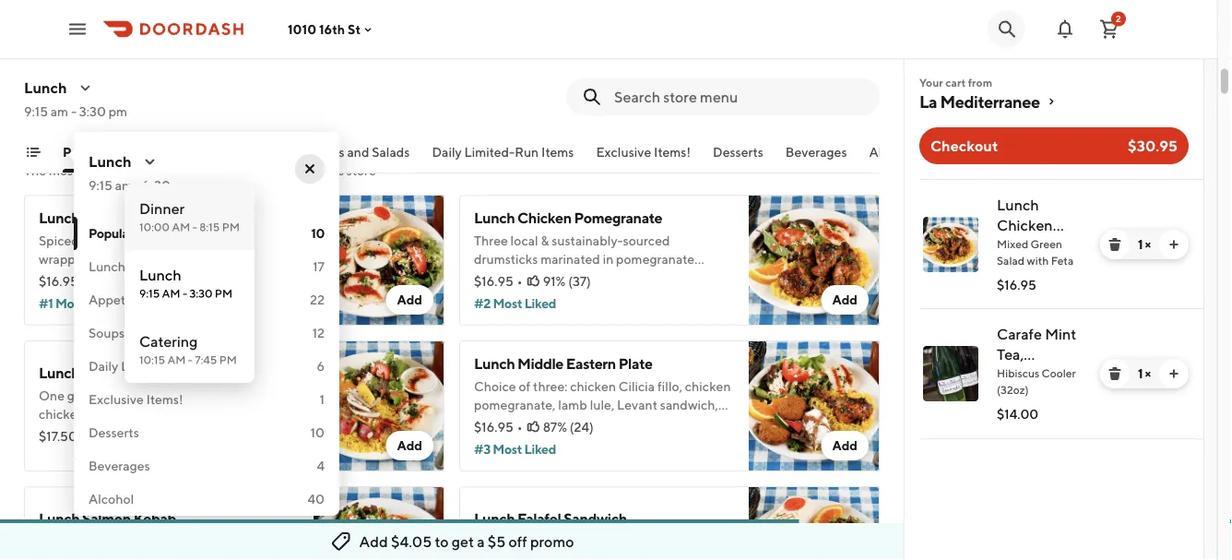 Task type: describe. For each thing, give the bounding box(es) containing it.
9:15 for menus image
[[24, 104, 48, 119]]

add one to cart image
[[1167, 366, 1182, 381]]

close menu navigation image
[[303, 161, 317, 176]]

91%
[[543, 274, 566, 289]]

lunch left middle
[[474, 355, 515, 372]]

sandwich
[[564, 510, 627, 527]]

to
[[435, 533, 449, 550]]

0 horizontal spatial lunch chicken pomegranate image
[[749, 195, 880, 326]]

am for catering
[[167, 353, 186, 366]]

st
[[348, 21, 361, 37]]

chicken up 91%
[[518, 209, 572, 227]]

am for lunch
[[162, 287, 180, 300]]

daily inside daily limited-run items 'button'
[[432, 144, 462, 160]]

pomegranate inside list
[[997, 237, 1088, 254]]

1 vertical spatial soups
[[89, 325, 125, 340]]

(32oz)
[[997, 383, 1029, 396]]

lunch up $5 in the bottom of the page
[[474, 510, 515, 527]]

2 vertical spatial 1
[[320, 392, 325, 407]]

lunch falafel sandwich image
[[749, 486, 880, 560]]

option group containing dinner
[[125, 184, 255, 383]]

lunch middle eastern plate image
[[749, 340, 880, 472]]

none radio containing catering
[[125, 316, 255, 383]]

eastern
[[566, 355, 616, 372]]

$4.05
[[391, 533, 432, 550]]

4
[[317, 458, 325, 473]]

• for chicken
[[517, 274, 523, 289]]

$14.00
[[997, 406, 1039, 422]]

7:45
[[195, 353, 217, 366]]

promo
[[530, 533, 574, 550]]

appetizers
[[89, 292, 152, 307]]

alcohol button
[[870, 143, 915, 173]]

lunch chicken pomegranate inside list
[[997, 196, 1088, 254]]

la mediterranee
[[920, 91, 1041, 111]]

lunch falafel sandwich
[[474, 510, 627, 527]]

88% (43)
[[108, 274, 160, 289]]

daily limited-run items button
[[432, 143, 574, 173]]

1 vertical spatial limited-
[[121, 358, 171, 374]]

lunch chicken pomegranate image inside list
[[924, 217, 979, 272]]

- for lunch
[[183, 287, 187, 300]]

$16.95 up #1 on the bottom left of page
[[39, 274, 78, 289]]

dinner 10:00 am - 8:15 pm
[[139, 200, 240, 233]]

- for catering
[[188, 353, 193, 366]]

exclusive items! button
[[596, 143, 691, 173]]

12
[[313, 325, 325, 340]]

94%
[[107, 429, 132, 444]]

10:15
[[139, 353, 165, 366]]

most for lunch middle eastern plate
[[493, 442, 522, 457]]

off
[[509, 533, 528, 550]]

$30.95
[[1129, 137, 1178, 155]]

lunch left menus image
[[24, 79, 67, 96]]

dishes
[[253, 163, 290, 178]]

catering 10:15 am - 7:45 pm
[[139, 333, 237, 366]]

$16.95 up the #3
[[474, 419, 514, 435]]

1 × for $16.95
[[1139, 237, 1152, 252]]

notification bell image
[[1055, 18, 1077, 40]]

add $4.05 to get a $5 off promo
[[359, 533, 574, 550]]

1 vertical spatial daily
[[89, 358, 118, 374]]

0 vertical spatial popular items
[[63, 144, 141, 160]]

$17.50
[[39, 429, 77, 444]]

0 horizontal spatial kebab
[[134, 510, 176, 527]]

1 horizontal spatial from
[[969, 76, 993, 89]]

#1
[[39, 296, 53, 311]]

lunch 9:15 am - 3:30 pm
[[139, 266, 233, 300]]

this
[[323, 163, 344, 178]]

items
[[194, 163, 226, 178]]

lunch salmon kebab image
[[314, 486, 445, 560]]

3:30 inside lunch 9:15 am - 3:30 pm
[[190, 287, 213, 300]]

lunch middle eastern plate
[[474, 355, 653, 372]]

1010 16th st
[[288, 21, 361, 37]]

91% (37)
[[543, 274, 591, 289]]

pm for dinner
[[222, 221, 240, 233]]

$16.95 inside lunch chicken pomegranate list
[[997, 277, 1037, 293]]

with
[[1027, 254, 1049, 267]]

94% (19)
[[107, 429, 156, 444]]

ordered
[[144, 163, 191, 178]]

× for $16.95
[[1146, 237, 1152, 252]]

22
[[310, 292, 325, 307]]

1 vertical spatial alcohol
[[89, 491, 134, 507]]

1 horizontal spatial exclusive items!
[[596, 144, 691, 160]]

• for middle
[[517, 419, 523, 435]]

lunch salmon kebab
[[39, 510, 176, 527]]

checkout
[[931, 137, 999, 155]]

10 for popular items
[[311, 226, 325, 241]]

(24)
[[570, 419, 594, 435]]

lunch left menus icon
[[89, 153, 132, 170]]

$16.95 • for middle
[[474, 419, 523, 435]]

shawerma
[[139, 209, 207, 227]]

catering
[[139, 333, 198, 350]]

show menu categories image
[[26, 145, 41, 160]]

from inside popular items the most commonly ordered items and dishes from this store
[[293, 163, 320, 178]]

0 horizontal spatial exclusive
[[89, 392, 144, 407]]

3:30 for menus icon
[[144, 178, 171, 193]]

most for lunch chicken shawerma
[[55, 296, 85, 311]]

carafe mint tea, lemonade or hibiscus cooler image
[[924, 346, 979, 401]]

40
[[308, 491, 325, 507]]

liked for pomegranate
[[525, 296, 556, 311]]

dinner
[[139, 200, 185, 217]]

items inside popular items the most commonly ordered items and dishes from this store
[[98, 136, 148, 160]]

0 vertical spatial pomegranate
[[574, 209, 663, 227]]

1 × for $14.00
[[1139, 366, 1152, 381]]

and inside popular items the most commonly ordered items and dishes from this store
[[228, 163, 250, 178]]

0 horizontal spatial soups and salads
[[89, 325, 190, 340]]

#3
[[474, 442, 491, 457]]

#3 most liked
[[474, 442, 556, 457]]

la mediterranee link
[[920, 90, 1189, 113]]

plate
[[619, 355, 653, 372]]

mixed green salad with feta
[[997, 237, 1074, 267]]

0 vertical spatial kebab
[[189, 364, 232, 382]]

menus image
[[78, 80, 93, 95]]

am for menus icon
[[115, 178, 133, 193]]

2 items, open order cart image
[[1099, 18, 1121, 40]]

items! inside button
[[654, 144, 691, 160]]

$16.95 • for chicken
[[474, 274, 523, 289]]

hibiscus cooler (32oz)
[[997, 366, 1077, 396]]

menus image
[[143, 154, 157, 169]]

0 horizontal spatial lunch chicken pomegranate
[[474, 209, 663, 227]]

2
[[1117, 13, 1122, 24]]

mediterranee
[[941, 91, 1041, 111]]

liked for shawerma
[[87, 296, 119, 311]]

run inside 'button'
[[515, 144, 539, 160]]

9:15 inside lunch 9:15 am - 3:30 pm
[[139, 287, 160, 300]]

0 vertical spatial beverages
[[786, 144, 848, 160]]

87% (24)
[[543, 419, 594, 435]]

store
[[347, 163, 376, 178]]

mixed
[[997, 237, 1029, 250]]

add one to cart image
[[1167, 237, 1182, 252]]

desserts button
[[713, 143, 764, 173]]

get
[[452, 533, 474, 550]]

exclusive inside button
[[596, 144, 652, 160]]

beverages button
[[786, 143, 848, 173]]



Task type: vqa. For each thing, say whether or not it's contained in the screenshot.


Task type: locate. For each thing, give the bounding box(es) containing it.
0 vertical spatial run
[[515, 144, 539, 160]]

17
[[313, 259, 325, 274]]

87%
[[543, 419, 567, 435]]

9:15 right 88% on the left
[[139, 287, 160, 300]]

1 horizontal spatial alcohol
[[870, 144, 915, 160]]

1 × left add one to cart image
[[1139, 366, 1152, 381]]

0 vertical spatial exclusive items!
[[596, 144, 691, 160]]

1 horizontal spatial daily
[[432, 144, 462, 160]]

0 vertical spatial daily
[[432, 144, 462, 160]]

chicken left 10:00
[[82, 209, 136, 227]]

salads up 10:15
[[152, 325, 190, 340]]

- right "(43)"
[[183, 287, 187, 300]]

None radio
[[125, 184, 255, 250], [125, 250, 255, 316], [125, 184, 255, 250], [125, 250, 255, 316]]

9:15 am - 3:30 pm for menus icon
[[89, 178, 192, 193]]

- left 7:45
[[188, 353, 193, 366]]

and inside button
[[347, 144, 369, 160]]

0 horizontal spatial exclusive items!
[[89, 392, 183, 407]]

pm up catering 10:15 am - 7:45 pm
[[215, 287, 233, 300]]

liked down 87%
[[525, 442, 556, 457]]

soups inside button
[[309, 144, 345, 160]]

cooler
[[1042, 366, 1077, 379]]

salmon
[[82, 510, 131, 527]]

1 vertical spatial pomegranate
[[997, 237, 1088, 254]]

$16.95 • up #2
[[474, 274, 523, 289]]

soups
[[309, 144, 345, 160], [89, 325, 125, 340]]

lunch up mixed
[[997, 196, 1040, 214]]

pm right 7:45
[[219, 353, 237, 366]]

option group
[[125, 184, 255, 383]]

desserts right the $17.50
[[89, 425, 139, 440]]

am inside catering 10:15 am - 7:45 pm
[[167, 353, 186, 366]]

8:15
[[200, 221, 220, 233]]

1 • from the top
[[517, 274, 523, 289]]

1 horizontal spatial beverages
[[786, 144, 848, 160]]

0 vertical spatial 9:15
[[24, 104, 48, 119]]

salad
[[997, 254, 1025, 267]]

am down 'dinner'
[[172, 221, 190, 233]]

1 vertical spatial •
[[517, 419, 523, 435]]

1 vertical spatial exclusive
[[89, 392, 144, 407]]

$16.95 • up the #3
[[474, 419, 523, 435]]

0 vertical spatial exclusive
[[596, 144, 652, 160]]

1 vertical spatial ×
[[1146, 366, 1152, 381]]

your
[[920, 76, 944, 89]]

am up most
[[51, 104, 68, 119]]

$16.95
[[39, 274, 78, 289], [474, 274, 514, 289], [997, 277, 1037, 293], [474, 419, 514, 435]]

2 horizontal spatial 9:15
[[139, 287, 160, 300]]

1 horizontal spatial soups and salads
[[309, 144, 410, 160]]

am
[[172, 221, 190, 233], [162, 287, 180, 300], [167, 353, 186, 366]]

0 horizontal spatial desserts
[[89, 425, 139, 440]]

1
[[1139, 237, 1143, 252], [1139, 366, 1143, 381], [320, 392, 325, 407]]

1010 16th st button
[[288, 21, 376, 37]]

1 vertical spatial exclusive items!
[[89, 392, 183, 407]]

lunch down daily limited-run items 'button'
[[474, 209, 515, 227]]

1 horizontal spatial and
[[228, 163, 250, 178]]

Item Search search field
[[615, 87, 866, 107]]

1 horizontal spatial kebab
[[189, 364, 232, 382]]

kebab right salmon
[[134, 510, 176, 527]]

$16.95 up #2
[[474, 274, 514, 289]]

1 horizontal spatial daily limited-run items
[[432, 144, 574, 160]]

1 vertical spatial pm
[[215, 287, 233, 300]]

remove item from cart image
[[1108, 237, 1123, 252], [1108, 366, 1123, 381]]

pm
[[222, 221, 240, 233], [215, 287, 233, 300], [219, 353, 237, 366]]

1 down 6
[[320, 392, 325, 407]]

1 horizontal spatial pomegranate
[[997, 237, 1088, 254]]

lunch inside list
[[997, 196, 1040, 214]]

0 horizontal spatial and
[[127, 325, 149, 340]]

- inside dinner 10:00 am - 8:15 pm
[[193, 221, 197, 233]]

- inside catering 10:15 am - 7:45 pm
[[188, 353, 193, 366]]

am
[[51, 104, 68, 119], [115, 178, 133, 193]]

9:15 am - 3:30 pm
[[24, 104, 127, 119], [89, 178, 192, 193]]

and
[[347, 144, 369, 160], [228, 163, 250, 178], [127, 325, 149, 340]]

lunch saffron chicken kebab
[[39, 364, 232, 382]]

0 vertical spatial 9:15 am - 3:30 pm
[[24, 104, 127, 119]]

9:15 am - 3:30 pm for menus image
[[24, 104, 127, 119]]

liked down 91%
[[525, 296, 556, 311]]

- up most
[[71, 104, 77, 119]]

from left this
[[293, 163, 320, 178]]

- left 8:15
[[193, 221, 197, 233]]

alcohol left checkout
[[870, 144, 915, 160]]

•
[[517, 274, 523, 289], [517, 419, 523, 435]]

pm inside lunch 9:15 am - 3:30 pm
[[215, 287, 233, 300]]

0 vertical spatial 3:30
[[79, 104, 106, 119]]

1 vertical spatial items!
[[146, 392, 183, 407]]

1 vertical spatial am
[[115, 178, 133, 193]]

1 1 × from the top
[[1139, 237, 1152, 252]]

(37)
[[569, 274, 591, 289]]

0 horizontal spatial pomegranate
[[574, 209, 663, 227]]

1 horizontal spatial 3:30
[[144, 178, 171, 193]]

commonly
[[81, 163, 142, 178]]

0 vertical spatial pm
[[222, 221, 240, 233]]

alcohol up lunch salmon kebab
[[89, 491, 134, 507]]

lunch chicken pomegranate image
[[749, 195, 880, 326], [924, 217, 979, 272]]

0 vertical spatial 10
[[311, 226, 325, 241]]

0 horizontal spatial items!
[[146, 392, 183, 407]]

most
[[49, 163, 78, 178]]

saffron
[[82, 364, 130, 382]]

a
[[477, 533, 485, 550]]

1 vertical spatial 3:30
[[144, 178, 171, 193]]

$16.95 down salad
[[997, 277, 1037, 293]]

10:00
[[139, 221, 170, 233]]

1 horizontal spatial pm
[[173, 178, 192, 193]]

and up 10:15
[[127, 325, 149, 340]]

falafel
[[518, 510, 561, 527]]

from up la mediterranee
[[969, 76, 993, 89]]

1 ×
[[1139, 237, 1152, 252], [1139, 366, 1152, 381]]

10 up 4
[[311, 425, 325, 440]]

most for lunch chicken pomegranate
[[493, 296, 522, 311]]

1 vertical spatial salads
[[152, 325, 190, 340]]

am up "lunch chicken shawerma" at the top of the page
[[115, 178, 133, 193]]

0 horizontal spatial salads
[[152, 325, 190, 340]]

0 horizontal spatial run
[[171, 358, 195, 374]]

0 horizontal spatial pm
[[109, 104, 127, 119]]

2 vertical spatial and
[[127, 325, 149, 340]]

2 remove item from cart image from the top
[[1108, 366, 1123, 381]]

hibiscus
[[997, 366, 1040, 379]]

popular
[[24, 136, 94, 160], [63, 144, 107, 160], [89, 226, 133, 241]]

beverages down 94%
[[89, 458, 150, 473]]

soups and salads up 10:15
[[89, 325, 190, 340]]

lunch saffron chicken kebab image
[[314, 340, 445, 472]]

9:15 am - 3:30 pm down menus image
[[24, 104, 127, 119]]

2 vertical spatial pm
[[219, 353, 237, 366]]

middle
[[518, 355, 564, 372]]

0 vertical spatial soups and salads
[[309, 144, 410, 160]]

soups up this
[[309, 144, 345, 160]]

0 horizontal spatial 9:15
[[24, 104, 48, 119]]

0 horizontal spatial am
[[51, 104, 68, 119]]

1 vertical spatial $16.95 •
[[474, 419, 523, 435]]

daily left 10:15
[[89, 358, 118, 374]]

cart
[[946, 76, 966, 89]]

salads
[[372, 144, 410, 160], [152, 325, 190, 340]]

items! down lunch saffron chicken kebab
[[146, 392, 183, 407]]

2 horizontal spatial 3:30
[[190, 287, 213, 300]]

lunch left saffron
[[39, 364, 80, 382]]

1 horizontal spatial run
[[515, 144, 539, 160]]

1 for $16.95
[[1139, 237, 1143, 252]]

soups and salads button
[[309, 143, 410, 173]]

1 vertical spatial from
[[293, 163, 320, 178]]

#2
[[474, 296, 491, 311]]

1 left add one to cart image
[[1139, 366, 1143, 381]]

× left add one to cart icon
[[1146, 237, 1152, 252]]

1 horizontal spatial lunch chicken pomegranate image
[[924, 217, 979, 272]]

3:30 for menus image
[[79, 104, 106, 119]]

exclusive items!
[[596, 144, 691, 160], [89, 392, 183, 407]]

the
[[24, 163, 46, 178]]

1 vertical spatial am
[[162, 287, 180, 300]]

lunch inside lunch 9:15 am - 3:30 pm
[[139, 266, 181, 284]]

pm up commonly
[[109, 104, 127, 119]]

• up #2 most liked
[[517, 274, 523, 289]]

pm for menus icon
[[173, 178, 192, 193]]

most right #1 on the bottom left of page
[[55, 296, 85, 311]]

1 vertical spatial kebab
[[134, 510, 176, 527]]

am down catering
[[167, 353, 186, 366]]

run
[[515, 144, 539, 160], [171, 358, 195, 374]]

and up store at top
[[347, 144, 369, 160]]

am right "(43)"
[[162, 287, 180, 300]]

- for dinner
[[193, 221, 197, 233]]

0 vertical spatial ×
[[1146, 237, 1152, 252]]

am inside lunch 9:15 am - 3:30 pm
[[162, 287, 180, 300]]

soups down appetizers
[[89, 325, 125, 340]]

0 vertical spatial soups
[[309, 144, 345, 160]]

9:15 up "lunch chicken shawerma" at the top of the page
[[89, 178, 113, 193]]

1 $16.95 • from the top
[[474, 274, 523, 289]]

lunch chicken shawerma image
[[314, 195, 445, 326]]

kebab down catering
[[189, 364, 232, 382]]

pm for catering
[[219, 353, 237, 366]]

9:15
[[24, 104, 48, 119], [89, 178, 113, 193], [139, 287, 160, 300]]

1 horizontal spatial items!
[[654, 144, 691, 160]]

1 vertical spatial 10
[[311, 425, 325, 440]]

popular items the most commonly ordered items and dishes from this store
[[24, 136, 376, 178]]

from
[[969, 76, 993, 89], [293, 163, 320, 178]]

0 vertical spatial items!
[[654, 144, 691, 160]]

popular items down 'dinner'
[[89, 226, 167, 241]]

1 vertical spatial and
[[228, 163, 250, 178]]

0 horizontal spatial beverages
[[89, 458, 150, 473]]

pm left items
[[173, 178, 192, 193]]

0 vertical spatial 1 ×
[[1139, 237, 1152, 252]]

10 for desserts
[[311, 425, 325, 440]]

remove item from cart image right cooler
[[1108, 366, 1123, 381]]

88%
[[108, 274, 133, 289]]

la
[[920, 91, 938, 111]]

3:30 down menus image
[[79, 104, 106, 119]]

-
[[71, 104, 77, 119], [136, 178, 141, 193], [193, 221, 197, 233], [183, 287, 187, 300], [188, 353, 193, 366]]

2 vertical spatial 9:15
[[139, 287, 160, 300]]

× left add one to cart image
[[1146, 366, 1152, 381]]

1 left add one to cart icon
[[1139, 237, 1143, 252]]

lunch right 88% on the left
[[139, 266, 181, 284]]

items!
[[654, 144, 691, 160], [146, 392, 183, 407]]

limited- inside 'button'
[[465, 144, 515, 160]]

1 vertical spatial 9:15
[[89, 178, 113, 193]]

lunch left salmon
[[39, 510, 80, 527]]

daily limited-run items
[[432, 144, 574, 160], [89, 358, 231, 374]]

0 horizontal spatial 3:30
[[79, 104, 106, 119]]

2 1 × from the top
[[1139, 366, 1152, 381]]

2 button
[[1092, 11, 1128, 48]]

salads up store at top
[[372, 144, 410, 160]]

1 vertical spatial daily limited-run items
[[89, 358, 231, 374]]

limited-
[[465, 144, 515, 160], [121, 358, 171, 374]]

1 vertical spatial popular items
[[89, 226, 167, 241]]

1 × from the top
[[1146, 237, 1152, 252]]

1 horizontal spatial desserts
[[713, 144, 764, 160]]

lunch chicken pomegranate list
[[905, 179, 1204, 439]]

feta
[[1052, 254, 1074, 267]]

1 vertical spatial run
[[171, 358, 195, 374]]

most right the #3
[[493, 442, 522, 457]]

1010
[[288, 21, 317, 37]]

liked
[[87, 296, 119, 311], [525, 296, 556, 311], [525, 442, 556, 457]]

0 vertical spatial limited-
[[465, 144, 515, 160]]

1 horizontal spatial am
[[115, 178, 133, 193]]

9:15 up show menu categories icon
[[24, 104, 48, 119]]

liked for eastern
[[525, 442, 556, 457]]

open menu image
[[66, 18, 89, 40]]

am for dinner
[[172, 221, 190, 233]]

chicken down catering
[[132, 364, 187, 382]]

popular inside popular items the most commonly ordered items and dishes from this store
[[24, 136, 94, 160]]

- left ordered
[[136, 178, 141, 193]]

0 horizontal spatial daily limited-run items
[[89, 358, 231, 374]]

1 horizontal spatial salads
[[372, 144, 410, 160]]

pm inside dinner 10:00 am - 8:15 pm
[[222, 221, 240, 233]]

1 × left add one to cart icon
[[1139, 237, 1152, 252]]

× for $14.00
[[1146, 366, 1152, 381]]

chicken
[[82, 209, 136, 227], [518, 209, 572, 227], [997, 216, 1053, 234], [132, 364, 187, 382]]

lunch down most
[[39, 209, 80, 227]]

16th
[[319, 21, 345, 37]]

1 for $14.00
[[1139, 366, 1143, 381]]

beverages left alcohol button
[[786, 144, 848, 160]]

desserts
[[713, 144, 764, 160], [89, 425, 139, 440]]

am inside dinner 10:00 am - 8:15 pm
[[172, 221, 190, 233]]

2 vertical spatial am
[[167, 353, 186, 366]]

1 horizontal spatial lunch chicken pomegranate
[[997, 196, 1088, 254]]

0 vertical spatial alcohol
[[870, 144, 915, 160]]

3:30
[[79, 104, 106, 119], [144, 178, 171, 193], [190, 287, 213, 300]]

1 horizontal spatial limited-
[[465, 144, 515, 160]]

pm right 8:15
[[222, 221, 240, 233]]

and right items
[[228, 163, 250, 178]]

#2 most liked
[[474, 296, 556, 311]]

1 vertical spatial remove item from cart image
[[1108, 366, 1123, 381]]

remove item from cart image left add one to cart icon
[[1108, 237, 1123, 252]]

remove item from cart image for $14.00
[[1108, 366, 1123, 381]]

None radio
[[125, 316, 255, 383]]

popular items up commonly
[[63, 144, 141, 160]]

1 vertical spatial desserts
[[89, 425, 139, 440]]

3:30 up 'dinner'
[[144, 178, 171, 193]]

2 horizontal spatial and
[[347, 144, 369, 160]]

(43)
[[136, 274, 160, 289]]

0 vertical spatial daily limited-run items
[[432, 144, 574, 160]]

1 vertical spatial 9:15 am - 3:30 pm
[[89, 178, 192, 193]]

2 $16.95 • from the top
[[474, 419, 523, 435]]

9:15 for menus icon
[[89, 178, 113, 193]]

1 vertical spatial 1 ×
[[1139, 366, 1152, 381]]

remove item from cart image for $16.95
[[1108, 237, 1123, 252]]

your cart from
[[920, 76, 993, 89]]

most right #2
[[493, 296, 522, 311]]

salads inside soups and salads button
[[372, 144, 410, 160]]

chicken up mixed
[[997, 216, 1053, 234]]

lunch chicken shawerma
[[39, 209, 207, 227]]

pm for lunch
[[215, 287, 233, 300]]

am for menus image
[[51, 104, 68, 119]]

#1 most liked
[[39, 296, 119, 311]]

0 horizontal spatial from
[[293, 163, 320, 178]]

daily
[[432, 144, 462, 160], [89, 358, 118, 374]]

pm inside catering 10:15 am - 7:45 pm
[[219, 353, 237, 366]]

• up the #3 most liked
[[517, 419, 523, 435]]

0 vertical spatial $16.95 •
[[474, 274, 523, 289]]

(19)
[[135, 429, 156, 444]]

soups and salads up store at top
[[309, 144, 410, 160]]

add button
[[386, 285, 434, 315], [822, 285, 869, 315], [386, 431, 434, 460], [822, 431, 869, 460]]

liked down 88% on the left
[[87, 296, 119, 311]]

$5
[[488, 533, 506, 550]]

add
[[397, 292, 423, 307], [833, 292, 858, 307], [397, 438, 423, 453], [833, 438, 858, 453], [359, 533, 388, 550]]

10 up 17
[[311, 226, 325, 241]]

items! left desserts button
[[654, 144, 691, 160]]

1 remove item from cart image from the top
[[1108, 237, 1123, 252]]

items inside 'button'
[[542, 144, 574, 160]]

0 vertical spatial from
[[969, 76, 993, 89]]

green
[[1031, 237, 1063, 250]]

- inside lunch 9:15 am - 3:30 pm
[[183, 287, 187, 300]]

daily right soups and salads button
[[432, 144, 462, 160]]

chicken inside lunch chicken pomegranate
[[997, 216, 1053, 234]]

1 horizontal spatial soups
[[309, 144, 345, 160]]

desserts down item search search field
[[713, 144, 764, 160]]

0 horizontal spatial daily
[[89, 358, 118, 374]]

pm for menus image
[[109, 104, 127, 119]]

2 • from the top
[[517, 419, 523, 435]]

lunch up appetizers
[[89, 259, 125, 274]]

6
[[317, 358, 325, 374]]

0 vertical spatial am
[[172, 221, 190, 233]]

most
[[55, 296, 85, 311], [493, 296, 522, 311], [493, 442, 522, 457]]

0 vertical spatial am
[[51, 104, 68, 119]]

1 vertical spatial beverages
[[89, 458, 150, 473]]

lunch chicken pomegranate
[[997, 196, 1088, 254], [474, 209, 663, 227]]

2 × from the top
[[1146, 366, 1152, 381]]

9:15 am - 3:30 pm down menus icon
[[89, 178, 192, 193]]

3:30 right "(43)"
[[190, 287, 213, 300]]

0 horizontal spatial soups
[[89, 325, 125, 340]]

1 horizontal spatial 9:15
[[89, 178, 113, 193]]



